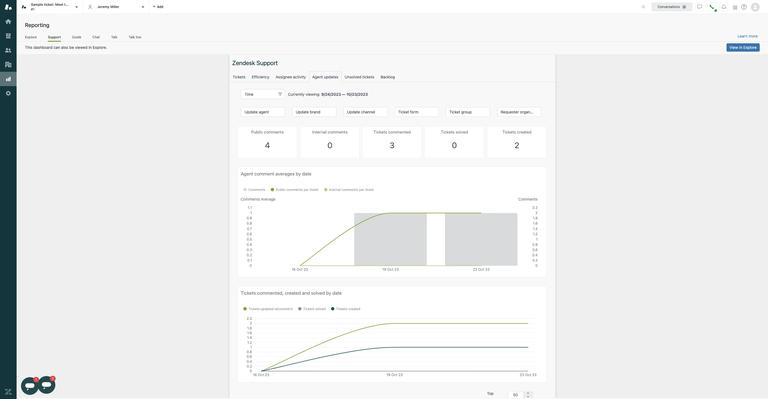 Task type: vqa. For each thing, say whether or not it's contained in the screenshot.
talk live
yes



Task type: locate. For each thing, give the bounding box(es) containing it.
zendesk image
[[5, 389, 12, 396]]

customers image
[[5, 47, 12, 54]]

zendesk products image
[[733, 5, 737, 9]]

live
[[136, 35, 141, 39]]

learn more
[[738, 34, 758, 38]]

view in explore button
[[727, 43, 760, 52]]

can
[[54, 45, 60, 50]]

explore
[[25, 35, 37, 39], [743, 45, 757, 50]]

in
[[89, 45, 92, 50], [739, 45, 742, 50]]

talk for talk
[[111, 35, 117, 39]]

0 vertical spatial explore
[[25, 35, 37, 39]]

talk link
[[111, 35, 117, 41]]

talk right the chat
[[111, 35, 117, 39]]

tabs tab list
[[17, 0, 636, 14]]

reporting
[[25, 22, 49, 28]]

more
[[749, 34, 758, 38]]

in right viewed
[[89, 45, 92, 50]]

0 horizontal spatial explore
[[25, 35, 37, 39]]

explore link
[[25, 35, 37, 41]]

tab containing sample ticket: meet the ticket
[[17, 0, 83, 14]]

in inside button
[[739, 45, 742, 50]]

0 horizontal spatial in
[[89, 45, 92, 50]]

1 horizontal spatial close image
[[140, 4, 146, 10]]

this
[[25, 45, 32, 50]]

sample
[[31, 3, 43, 7]]

zendesk support image
[[5, 4, 12, 11]]

explore.
[[93, 45, 107, 50]]

in right "view"
[[739, 45, 742, 50]]

1 horizontal spatial in
[[739, 45, 742, 50]]

0 horizontal spatial close image
[[74, 4, 79, 10]]

talk
[[111, 35, 117, 39], [129, 35, 135, 39]]

1 talk from the left
[[111, 35, 117, 39]]

close image left add dropdown button
[[140, 4, 146, 10]]

close image
[[74, 4, 79, 10], [140, 4, 146, 10]]

this dashboard can also be viewed in explore.
[[25, 45, 107, 50]]

1 horizontal spatial explore
[[743, 45, 757, 50]]

explore down learn more link
[[743, 45, 757, 50]]

0 horizontal spatial talk
[[111, 35, 117, 39]]

talk left live
[[129, 35, 135, 39]]

tab
[[17, 0, 83, 14]]

2 in from the left
[[739, 45, 742, 50]]

explore inside button
[[743, 45, 757, 50]]

explore up this at top
[[25, 35, 37, 39]]

ticket
[[70, 3, 80, 7]]

guide
[[72, 35, 81, 39]]

1 in from the left
[[89, 45, 92, 50]]

close image right the "the"
[[74, 4, 79, 10]]

1 horizontal spatial talk
[[129, 35, 135, 39]]

1 vertical spatial explore
[[743, 45, 757, 50]]

organizations image
[[5, 61, 12, 68]]

1 close image from the left
[[74, 4, 79, 10]]

views image
[[5, 32, 12, 40]]

2 talk from the left
[[129, 35, 135, 39]]

viewed
[[75, 45, 87, 50]]

2 close image from the left
[[140, 4, 146, 10]]

close image inside jeremy miller tab
[[140, 4, 146, 10]]



Task type: describe. For each thing, give the bounding box(es) containing it.
jeremy miller tab
[[83, 0, 149, 14]]

dashboard
[[33, 45, 53, 50]]

conversations
[[658, 5, 680, 9]]

add
[[157, 5, 163, 9]]

talk live
[[129, 35, 141, 39]]

jeremy
[[97, 5, 109, 9]]

notifications image
[[722, 5, 726, 9]]

support
[[48, 35, 61, 39]]

sample ticket: meet the ticket #1
[[31, 3, 80, 11]]

main element
[[0, 0, 17, 400]]

guide link
[[72, 35, 81, 41]]

reporting image
[[5, 76, 12, 83]]

also
[[61, 45, 68, 50]]

talk for talk live
[[129, 35, 135, 39]]

miller
[[110, 5, 119, 9]]

meet
[[55, 3, 63, 7]]

jeremy miller
[[97, 5, 119, 9]]

talk live link
[[129, 35, 141, 41]]

view in explore
[[730, 45, 757, 50]]

support link
[[48, 35, 61, 42]]

chat
[[92, 35, 100, 39]]

chat link
[[92, 35, 100, 41]]

add button
[[149, 0, 167, 14]]

learn
[[738, 34, 748, 38]]

be
[[69, 45, 74, 50]]

ticket:
[[44, 3, 54, 7]]

conversations button
[[652, 2, 693, 11]]

get help image
[[742, 4, 746, 9]]

the
[[64, 3, 70, 7]]

view
[[730, 45, 738, 50]]

button displays agent's chat status as invisible. image
[[698, 5, 702, 9]]

admin image
[[5, 90, 12, 97]]

get started image
[[5, 18, 12, 25]]

learn more link
[[738, 34, 758, 39]]

#1
[[31, 7, 35, 11]]



